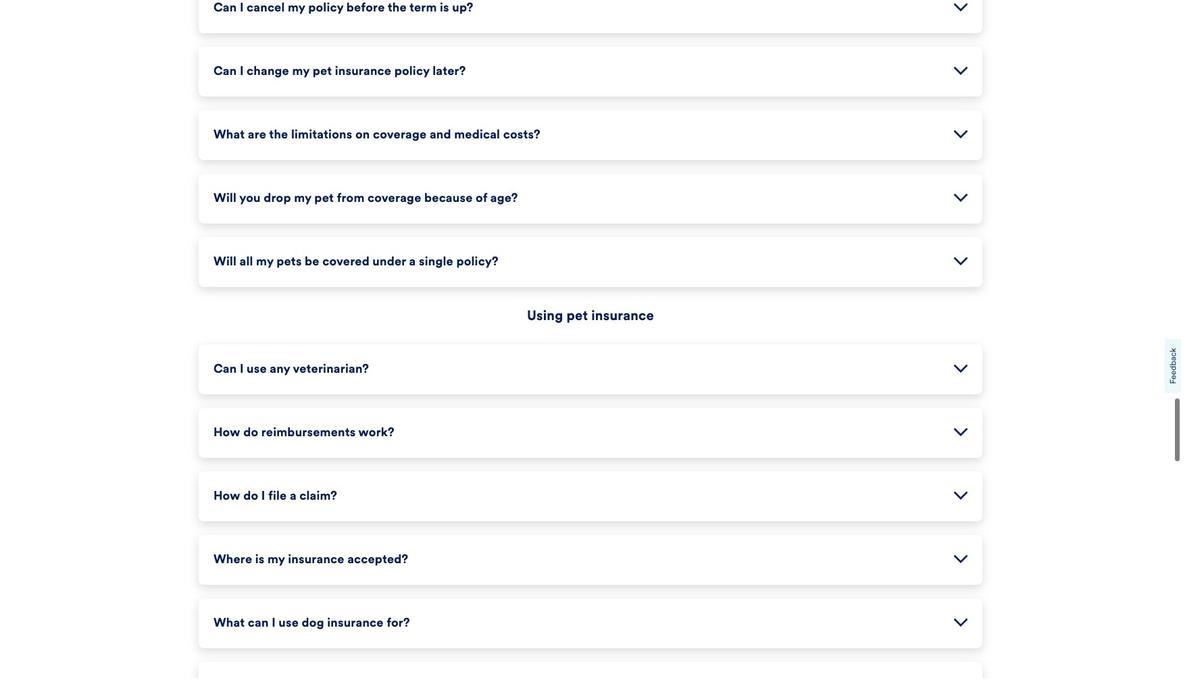 Task type: locate. For each thing, give the bounding box(es) containing it.
pet
[[567, 307, 588, 324]]

heading
[[200, 664, 982, 679]]



Task type: describe. For each thing, give the bounding box(es) containing it.
using pet insurance
[[527, 307, 654, 324]]

insurance
[[592, 307, 654, 324]]

using
[[527, 307, 564, 324]]



Task type: vqa. For each thing, say whether or not it's contained in the screenshot.
pet
yes



